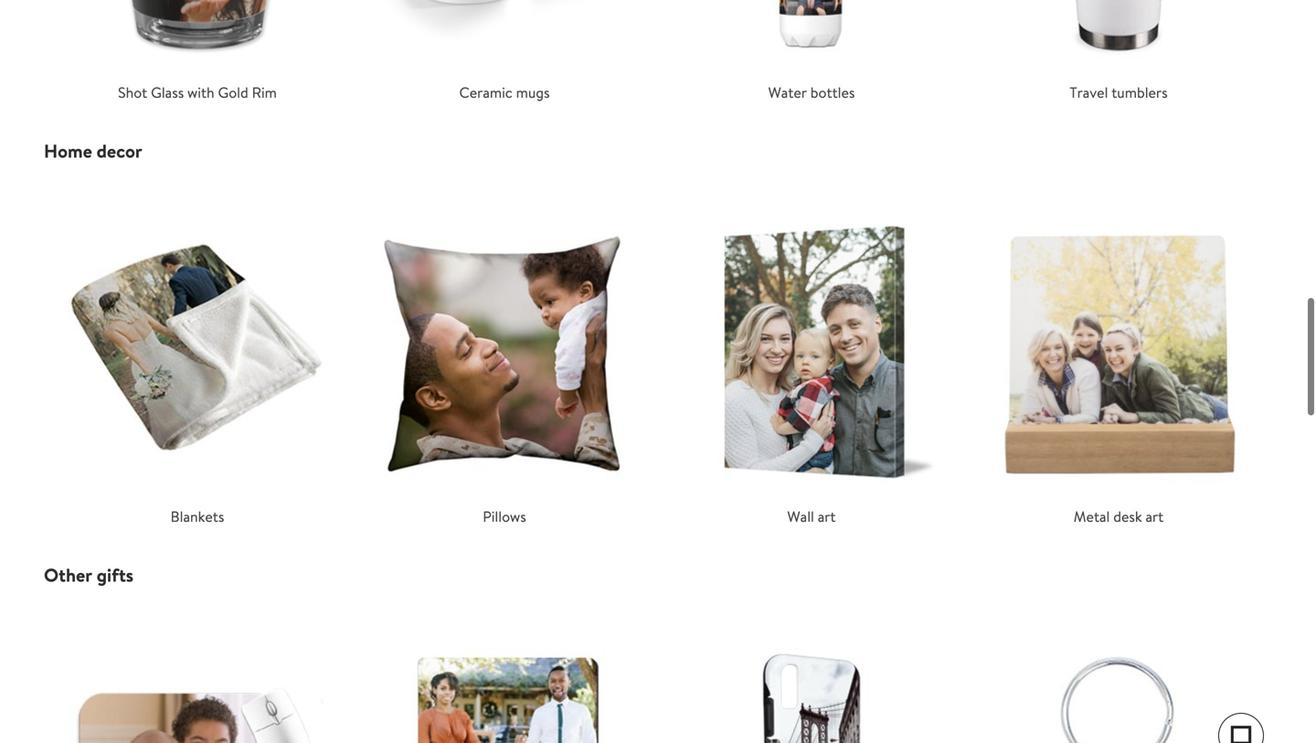 Task type: locate. For each thing, give the bounding box(es) containing it.
1 horizontal spatial art
[[1146, 506, 1164, 526]]

decor
[[97, 138, 142, 163]]

travel tumblers
[[1070, 82, 1168, 102]]

metal
[[1074, 506, 1110, 526]]

0 horizontal spatial art
[[818, 506, 836, 526]]

gifts
[[97, 562, 134, 588]]

home
[[44, 138, 92, 163]]

bottles
[[811, 82, 855, 102]]

gold
[[218, 82, 249, 102]]

home decor
[[44, 138, 142, 163]]

blankets link
[[53, 209, 342, 527]]

phone cases image
[[667, 633, 956, 743]]

shot
[[118, 82, 147, 102]]

pillows
[[483, 506, 526, 526]]

desk
[[1114, 506, 1143, 526]]

rim
[[252, 82, 277, 102]]

art
[[818, 506, 836, 526], [1146, 506, 1164, 526]]

wall art
[[788, 506, 836, 526]]

art right wall
[[818, 506, 836, 526]]

other
[[44, 562, 92, 588]]

blankets
[[171, 506, 224, 526]]

blanket image
[[53, 209, 342, 498]]

travel tumblers link
[[975, 0, 1264, 103]]

water bottles
[[769, 82, 855, 102]]

art right the desk
[[1146, 506, 1164, 526]]

shot glass with gold rim link
[[53, 0, 342, 103]]

1 art from the left
[[818, 506, 836, 526]]

2 art from the left
[[1146, 506, 1164, 526]]

metal desk art link
[[975, 209, 1264, 527]]

ceramic
[[459, 82, 513, 102]]

shot glass with gold rim image
[[53, 0, 342, 74]]



Task type: describe. For each thing, give the bounding box(es) containing it.
water bottle image
[[667, 0, 956, 74]]

metal desk art image
[[975, 209, 1264, 498]]

glass
[[151, 82, 184, 102]]

with
[[187, 82, 215, 102]]

other gifts
[[44, 562, 134, 588]]

ceramic mugs link
[[360, 0, 649, 103]]

metal desk art
[[1074, 506, 1164, 526]]

pillows link
[[360, 209, 649, 527]]

water
[[769, 82, 807, 102]]

photo mousepad image
[[53, 633, 342, 743]]

water bottles link
[[667, 0, 956, 103]]

ceramic mug image
[[360, 0, 649, 74]]

shot glass with gold rim
[[118, 82, 277, 102]]

keychain image
[[975, 633, 1264, 743]]

ceramic mugs
[[459, 82, 550, 102]]

pillow image
[[360, 209, 649, 498]]

tumblers
[[1112, 82, 1168, 102]]

wall
[[788, 506, 815, 526]]

wall art link
[[667, 209, 956, 527]]

travel tumblers image
[[975, 0, 1264, 74]]

mugs
[[516, 82, 550, 102]]

magnets image
[[360, 633, 649, 743]]

wall art image
[[667, 209, 956, 498]]

travel
[[1070, 82, 1109, 102]]



Task type: vqa. For each thing, say whether or not it's contained in the screenshot.
1st Rollback from the left
no



